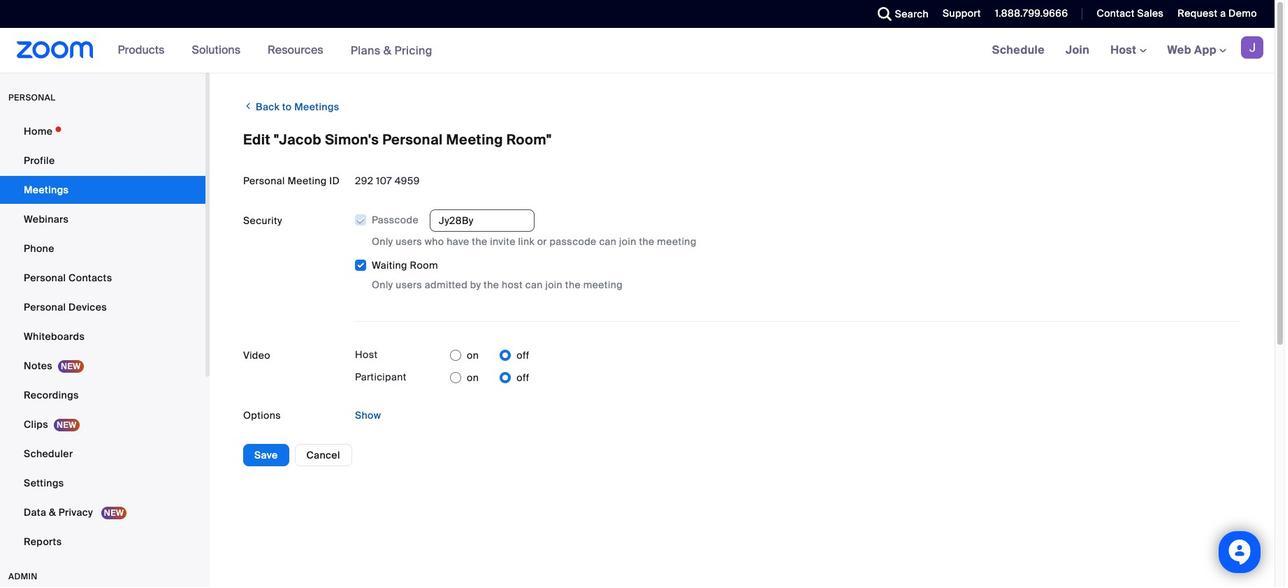 Task type: locate. For each thing, give the bounding box(es) containing it.
1 vertical spatial only
[[372, 279, 393, 292]]

personal up security
[[243, 175, 285, 187]]

1 users from the top
[[396, 236, 422, 248]]

on inside host option group
[[467, 350, 479, 362]]

1 horizontal spatial meeting
[[657, 236, 696, 248]]

1 horizontal spatial meeting
[[446, 131, 503, 149]]

zoom logo image
[[17, 41, 93, 59]]

passcode
[[372, 214, 419, 226]]

notes
[[24, 360, 52, 372]]

1 horizontal spatial &
[[383, 43, 392, 58]]

0 vertical spatial can
[[599, 236, 617, 248]]

back to meetings link
[[243, 95, 339, 118]]

on up participant option group
[[467, 350, 479, 362]]

292
[[355, 175, 373, 187]]

solutions
[[192, 43, 240, 57]]

& inside product information navigation
[[383, 43, 392, 58]]

0 horizontal spatial meeting
[[583, 279, 623, 292]]

1 horizontal spatial host
[[1111, 43, 1139, 57]]

1 horizontal spatial join
[[619, 236, 636, 248]]

& for pricing
[[383, 43, 392, 58]]

invite
[[490, 236, 516, 248]]

can right passcode
[[599, 236, 617, 248]]

0 horizontal spatial &
[[49, 507, 56, 519]]

off for host
[[517, 350, 529, 362]]

contact sales link
[[1086, 0, 1167, 28], [1097, 7, 1164, 20]]

None text field
[[430, 210, 535, 232]]

plans & pricing
[[351, 43, 433, 58]]

0 horizontal spatial meetings
[[24, 184, 69, 196]]

personal for personal devices
[[24, 301, 66, 314]]

0 horizontal spatial can
[[525, 279, 543, 292]]

can
[[599, 236, 617, 248], [525, 279, 543, 292]]

by
[[470, 279, 481, 292]]

users for who
[[396, 236, 422, 248]]

only
[[372, 236, 393, 248], [372, 279, 393, 292]]

1 horizontal spatial can
[[599, 236, 617, 248]]

only up waiting
[[372, 236, 393, 248]]

on inside participant option group
[[467, 372, 479, 385]]

0 vertical spatial on
[[467, 350, 479, 362]]

host inside the meetings navigation
[[1111, 43, 1139, 57]]

personal
[[382, 131, 443, 149], [243, 175, 285, 187], [24, 272, 66, 284], [24, 301, 66, 314]]

personal menu menu
[[0, 117, 205, 558]]

1 vertical spatial users
[[396, 279, 422, 292]]

2 users from the top
[[396, 279, 422, 292]]

reports
[[24, 536, 62, 549]]

& right data
[[49, 507, 56, 519]]

users down waiting room
[[396, 279, 422, 292]]

0 vertical spatial &
[[383, 43, 392, 58]]

room
[[410, 259, 438, 272]]

scheduler link
[[0, 440, 205, 468]]

0 vertical spatial only
[[372, 236, 393, 248]]

off inside host option group
[[517, 350, 529, 362]]

join right passcode
[[619, 236, 636, 248]]

1 vertical spatial can
[[525, 279, 543, 292]]

meeting left id
[[288, 175, 327, 187]]

host down contact sales
[[1111, 43, 1139, 57]]

can right host
[[525, 279, 543, 292]]

292 107 4959
[[355, 175, 420, 187]]

who
[[425, 236, 444, 248]]

join right host
[[545, 279, 563, 292]]

1 vertical spatial join
[[545, 279, 563, 292]]

meeting
[[446, 131, 503, 149], [288, 175, 327, 187]]

meetings up webinars
[[24, 184, 69, 196]]

1 vertical spatial meeting
[[288, 175, 327, 187]]

data
[[24, 507, 46, 519]]

pricing
[[394, 43, 433, 58]]

1 off from the top
[[517, 350, 529, 362]]

reports link
[[0, 528, 205, 556]]

home link
[[0, 117, 205, 145]]

on down host option group
[[467, 372, 479, 385]]

1 horizontal spatial meetings
[[294, 101, 339, 113]]

off down host option group
[[517, 372, 529, 385]]

privacy
[[59, 507, 93, 519]]

users
[[396, 236, 422, 248], [396, 279, 422, 292]]

plans & pricing link
[[351, 43, 433, 58], [351, 43, 433, 58]]

only down waiting
[[372, 279, 393, 292]]

0 vertical spatial host
[[1111, 43, 1139, 57]]

personal up whiteboards
[[24, 301, 66, 314]]

products
[[118, 43, 165, 57]]

&
[[383, 43, 392, 58], [49, 507, 56, 519]]

meetings link
[[0, 176, 205, 204]]

personal inside "link"
[[24, 272, 66, 284]]

to
[[282, 101, 292, 113]]

only users admitted by the host can join the meeting
[[372, 279, 623, 292]]

on
[[467, 350, 479, 362], [467, 372, 479, 385]]

back
[[256, 101, 280, 113]]

2 on from the top
[[467, 372, 479, 385]]

1 only from the top
[[372, 236, 393, 248]]

0 vertical spatial users
[[396, 236, 422, 248]]

1 vertical spatial on
[[467, 372, 479, 385]]

1.888.799.9666 button
[[984, 0, 1072, 28], [995, 7, 1068, 20]]

off
[[517, 350, 529, 362], [517, 372, 529, 385]]

support link
[[932, 0, 984, 28], [943, 7, 981, 20]]

banner containing products
[[0, 28, 1275, 73]]

request a demo link
[[1167, 0, 1275, 28], [1178, 7, 1257, 20]]

2 only from the top
[[372, 279, 393, 292]]

1 vertical spatial &
[[49, 507, 56, 519]]

data & privacy
[[24, 507, 96, 519]]

resources button
[[268, 28, 330, 73]]

banner
[[0, 28, 1275, 73]]

& inside personal menu menu
[[49, 507, 56, 519]]

host button
[[1111, 43, 1146, 57]]

personal down phone
[[24, 272, 66, 284]]

2 off from the top
[[517, 372, 529, 385]]

back to meetings
[[253, 101, 339, 113]]

1 on from the top
[[467, 350, 479, 362]]

join
[[619, 236, 636, 248], [545, 279, 563, 292]]

solutions button
[[192, 28, 247, 73]]

0 vertical spatial join
[[619, 236, 636, 248]]

profile
[[24, 154, 55, 167]]

& right plans
[[383, 43, 392, 58]]

video
[[243, 350, 270, 362]]

off up participant option group
[[517, 350, 529, 362]]

request a demo
[[1178, 7, 1257, 20]]

off inside participant option group
[[517, 372, 529, 385]]

host up participant on the left of the page
[[355, 349, 378, 361]]

1 vertical spatial meetings
[[24, 184, 69, 196]]

0 vertical spatial meetings
[[294, 101, 339, 113]]

the
[[472, 236, 487, 248], [639, 236, 655, 248], [484, 279, 499, 292], [565, 279, 581, 292]]

meetings right to
[[294, 101, 339, 113]]

profile picture image
[[1241, 36, 1263, 59]]

0 horizontal spatial meeting
[[288, 175, 327, 187]]

4959
[[395, 175, 420, 187]]

users up waiting room
[[396, 236, 422, 248]]

security
[[243, 215, 282, 227]]

meeting left the room" at the left top
[[446, 131, 503, 149]]

personal devices
[[24, 301, 107, 314]]

1 vertical spatial host
[[355, 349, 378, 361]]

0 vertical spatial meeting
[[657, 236, 696, 248]]

1 vertical spatial meeting
[[583, 279, 623, 292]]

0 vertical spatial meeting
[[446, 131, 503, 149]]

schedule
[[992, 43, 1045, 57]]

only users who have the invite link or passcode can join the meeting
[[372, 236, 696, 248]]

personal for personal contacts
[[24, 272, 66, 284]]

waiting
[[372, 259, 407, 272]]

demo
[[1229, 7, 1257, 20]]

0 vertical spatial off
[[517, 350, 529, 362]]

personal up 4959
[[382, 131, 443, 149]]

personal meeting id
[[243, 175, 340, 187]]

1 vertical spatial off
[[517, 372, 529, 385]]



Task type: vqa. For each thing, say whether or not it's contained in the screenshot.
the waiting
yes



Task type: describe. For each thing, give the bounding box(es) containing it.
admitted
[[425, 279, 468, 292]]

webinars
[[24, 213, 69, 226]]

edit "jacob simon's personal meeting room"
[[243, 131, 552, 149]]

join link
[[1055, 28, 1100, 73]]

contacts
[[69, 272, 112, 284]]

id
[[329, 175, 340, 187]]

0 horizontal spatial join
[[545, 279, 563, 292]]

only for only users who have the invite link or passcode can join the meeting
[[372, 236, 393, 248]]

settings link
[[0, 470, 205, 498]]

clips link
[[0, 411, 205, 439]]

options
[[243, 410, 281, 422]]

none text field inside security group
[[430, 210, 535, 232]]

off for participant
[[517, 372, 529, 385]]

join
[[1066, 43, 1090, 57]]

web app button
[[1167, 43, 1226, 57]]

waiting room
[[372, 259, 438, 272]]

"jacob
[[274, 131, 321, 149]]

support
[[943, 7, 981, 20]]

show button
[[355, 405, 381, 427]]

clips
[[24, 419, 48, 431]]

on for host
[[467, 350, 479, 362]]

whiteboards
[[24, 331, 85, 343]]

web
[[1167, 43, 1191, 57]]

sales
[[1137, 7, 1164, 20]]

only for only users admitted by the host can join the meeting
[[372, 279, 393, 292]]

phone
[[24, 242, 54, 255]]

scheduler
[[24, 448, 73, 461]]

personal for personal meeting id
[[243, 175, 285, 187]]

personal devices link
[[0, 294, 205, 321]]

product information navigation
[[107, 28, 443, 73]]

passcode
[[550, 236, 597, 248]]

webinars link
[[0, 205, 205, 233]]

meetings navigation
[[982, 28, 1275, 73]]

recordings
[[24, 389, 79, 402]]

cancel button
[[295, 445, 352, 467]]

left image
[[243, 99, 253, 113]]

have
[[447, 236, 469, 248]]

host option group
[[450, 345, 529, 367]]

contact sales
[[1097, 7, 1164, 20]]

room"
[[507, 131, 552, 149]]

& for privacy
[[49, 507, 56, 519]]

data & privacy link
[[0, 499, 205, 527]]

personal contacts
[[24, 272, 112, 284]]

admin
[[8, 572, 38, 583]]

recordings link
[[0, 382, 205, 410]]

home
[[24, 125, 53, 138]]

simon's
[[325, 131, 379, 149]]

on for participant
[[467, 372, 479, 385]]

save button
[[243, 445, 289, 467]]

host
[[502, 279, 523, 292]]

schedule link
[[982, 28, 1055, 73]]

a
[[1220, 7, 1226, 20]]

personal contacts link
[[0, 264, 205, 292]]

meetings inside personal menu menu
[[24, 184, 69, 196]]

cancel
[[306, 450, 340, 462]]

participant
[[355, 371, 406, 384]]

search button
[[867, 0, 932, 28]]

resources
[[268, 43, 323, 57]]

devices
[[69, 301, 107, 314]]

web app
[[1167, 43, 1217, 57]]

personal
[[8, 92, 56, 103]]

whiteboards link
[[0, 323, 205, 351]]

phone link
[[0, 235, 205, 263]]

security group
[[354, 210, 1241, 293]]

save
[[254, 450, 278, 462]]

plans
[[351, 43, 381, 58]]

settings
[[24, 477, 64, 490]]

or
[[537, 236, 547, 248]]

profile link
[[0, 147, 205, 175]]

users for admitted
[[396, 279, 422, 292]]

contact
[[1097, 7, 1135, 20]]

107
[[376, 175, 392, 187]]

link
[[518, 236, 535, 248]]

show
[[355, 410, 381, 422]]

participant option group
[[450, 367, 529, 389]]

products button
[[118, 28, 171, 73]]

1.888.799.9666
[[995, 7, 1068, 20]]

edit
[[243, 131, 270, 149]]

request
[[1178, 7, 1218, 20]]

search
[[895, 8, 929, 20]]

0 horizontal spatial host
[[355, 349, 378, 361]]



